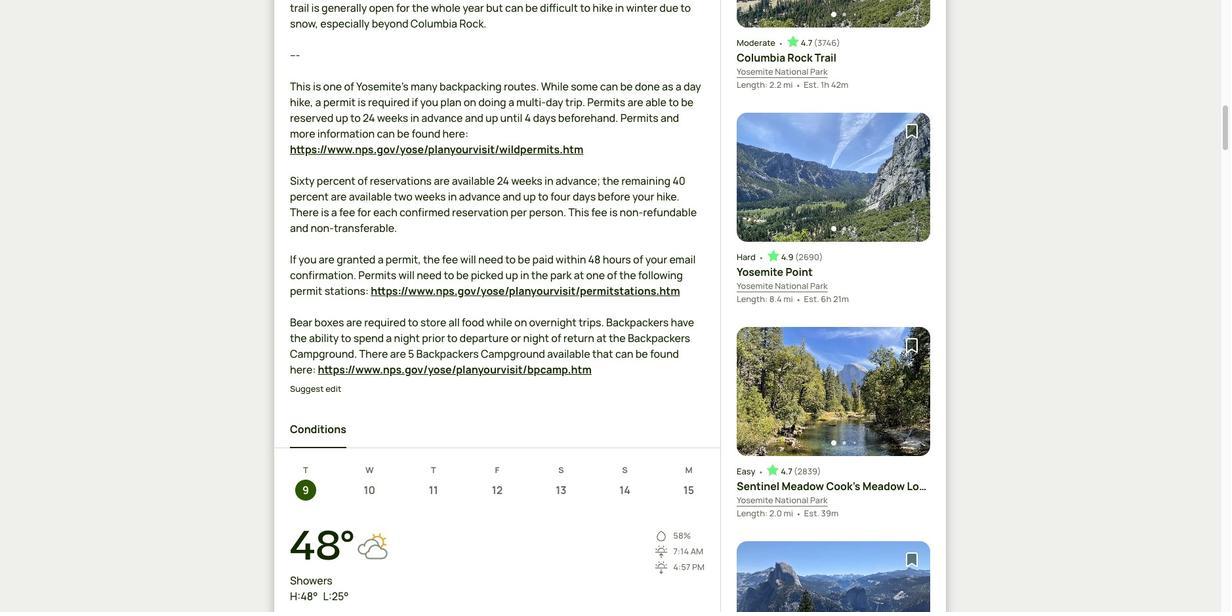 Task type: describe. For each thing, give the bounding box(es) containing it.
58%
[[673, 530, 691, 542]]

sixty percent of reservations are available 24 weeks in advance; the remaining 40 percent are available two weeks in advance and up to four days before your hike. there is a fee for each confirmed reservation per person. this fee is non-refundable and non-transferable. if you are granted a permit, the fee will need to be paid within 48 hours of your email confirmation. permits will need to be picked up in the park at one of the following permit stations:
[[290, 174, 699, 299]]

permit,
[[386, 253, 421, 267]]

1 vertical spatial non-
[[311, 221, 334, 236]]

park inside sentinel meadow cook's meadow loop trail yosemite national park length: 2.0 mi • est. 39m
[[810, 495, 828, 507]]

1 : from the left
[[297, 590, 301, 604]]

2 navigate next image from the top
[[903, 600, 916, 613]]

12
[[492, 483, 503, 498]]

( for rock
[[814, 37, 818, 49]]

t for t
[[431, 465, 436, 476]]

email
[[670, 253, 696, 267]]

trail inside columbia rock trail yosemite national park length: 2.2 mi • est. 1h 42m
[[815, 51, 837, 65]]

the down paid
[[531, 269, 548, 283]]

0 vertical spatial a
[[331, 206, 337, 220]]

prior
[[422, 332, 445, 346]]

store
[[420, 316, 446, 330]]

2 yosemite from the top
[[737, 265, 784, 280]]

national inside columbia rock trail yosemite national park length: 2.2 mi • est. 1h 42m
[[775, 66, 809, 78]]

the up can
[[609, 332, 626, 346]]

0 vertical spatial your
[[632, 190, 654, 204]]

length: inside yosemite point yosemite national park length: 8.4 mi • est. 6h 21m
[[737, 293, 768, 305]]

40
[[673, 174, 685, 189]]

on
[[514, 316, 527, 330]]

bear
[[290, 316, 312, 330]]

suggest
[[290, 383, 324, 395]]

15
[[684, 483, 694, 498]]

are up confirmation. on the left
[[319, 253, 335, 267]]

0 horizontal spatial need
[[417, 269, 442, 283]]

add to list image for loop
[[904, 338, 920, 354]]

• inside hard •
[[758, 252, 764, 264]]

park inside columbia rock trail yosemite national park length: 2.2 mi • est. 1h 42m
[[810, 66, 828, 78]]

permit
[[290, 284, 322, 299]]

1 vertical spatial a
[[378, 253, 384, 267]]

3 add to list image from the top
[[904, 553, 920, 568]]

spend
[[353, 332, 384, 346]]

0 vertical spatial backpackers
[[606, 316, 669, 330]]

0 vertical spatial weeks
[[511, 174, 542, 189]]

) for point
[[819, 251, 823, 263]]

two
[[394, 190, 413, 204]]

showers
[[290, 574, 333, 588]]

easy •
[[737, 466, 764, 478]]

) for rock
[[837, 37, 840, 49]]

park
[[550, 269, 572, 283]]

14
[[620, 483, 631, 498]]

days
[[573, 190, 596, 204]]

1 vertical spatial in
[[448, 190, 457, 204]]

to left store
[[408, 316, 418, 330]]

a inside bear boxes are required to store all food while on overnight trips. backpackers have the ability to spend a night prior to departure or night of return at the backpackers campground. there are 5 backpackers campground available that can be found here:
[[386, 332, 392, 346]]

within
[[556, 253, 586, 267]]

picked
[[471, 269, 503, 283]]

f
[[495, 465, 500, 476]]

• inside moderate •
[[778, 37, 784, 49]]

are up transferable.
[[331, 190, 347, 204]]

0 vertical spatial up
[[523, 190, 536, 204]]

am
[[691, 546, 703, 558]]

each
[[373, 206, 398, 220]]

navigate previous image for yosemite
[[751, 171, 764, 184]]

10
[[364, 483, 375, 498]]

1 horizontal spatial in
[[520, 269, 529, 283]]

est. inside columbia rock trail yosemite national park length: 2.2 mi • est. 1h 42m
[[804, 79, 819, 90]]

this
[[568, 206, 589, 220]]

• inside the easy •
[[758, 466, 764, 478]]

person.
[[529, 206, 566, 220]]

to up person.
[[538, 190, 548, 204]]

7:14
[[673, 546, 689, 558]]

0 horizontal spatial fee
[[339, 206, 355, 220]]

yosemite national park link for yosemite
[[737, 280, 828, 293]]

to right ability
[[341, 332, 351, 346]]

suggest edit button
[[290, 383, 341, 396]]

bear boxes are required to store all food while on overnight trips. backpackers have the ability to spend a night prior to departure or night of return at the backpackers campground. there are 5 backpackers campground available that can be found here:
[[290, 284, 696, 378]]

l
[[323, 590, 329, 604]]

3 yosemite from the top
[[737, 280, 773, 292]]

hike.
[[657, 190, 680, 204]]

24
[[497, 174, 509, 189]]

2 horizontal spatial in
[[545, 174, 553, 189]]

navigate previous image
[[751, 600, 764, 613]]

2839
[[797, 466, 818, 478]]

transferable.
[[334, 221, 397, 236]]

columbia
[[737, 51, 785, 65]]

showers h : 48° l : 25°
[[290, 574, 349, 604]]

0 horizontal spatial weeks
[[415, 190, 446, 204]]

are up spend
[[346, 316, 362, 330]]

permits
[[358, 269, 396, 283]]

campground
[[481, 347, 545, 362]]

4.7 ( 2839 )
[[781, 466, 821, 478]]

moderate
[[737, 37, 776, 49]]

cookie consent banner dialog
[[16, 551, 1205, 597]]

1 vertical spatial percent
[[290, 190, 329, 204]]

https://www.nps.gov/yose/planyourvisit/bpcamp.htm link
[[318, 363, 592, 378]]

1 night from the left
[[394, 332, 420, 346]]

1 navigate next image from the top
[[903, 385, 916, 399]]

are down https://www.nps.gov/yose/planyourvisit/wildpermits.htm link at the top
[[434, 174, 450, 189]]

of right hours
[[633, 253, 643, 267]]

1 horizontal spatial will
[[460, 253, 476, 267]]

following
[[638, 269, 683, 283]]

yosemite point yosemite national park length: 8.4 mi • est. 6h 21m
[[737, 265, 849, 306]]

be inside bear boxes are required to store all food while on overnight trips. backpackers have the ability to spend a night prior to departure or night of return at the backpackers campground. there are 5 backpackers campground available that can be found here:
[[636, 347, 648, 362]]

advance
[[459, 190, 501, 204]]

11
[[429, 483, 438, 498]]

cook's
[[826, 480, 861, 494]]

https://www.nps.gov/yose/planyourvisit/wildpermits.htm link
[[290, 143, 583, 157]]

confirmation.
[[290, 269, 356, 283]]

columbia rock trail yosemite national park length: 2.2 mi • est. 1h 42m
[[737, 51, 849, 91]]

national inside yosemite point yosemite national park length: 8.4 mi • est. 6h 21m
[[775, 280, 809, 292]]

t 9
[[302, 465, 309, 498]]

4.9 ( 2690 )
[[781, 251, 823, 263]]

to left paid
[[505, 253, 516, 267]]

0 horizontal spatial will
[[399, 269, 415, 283]]

four
[[550, 190, 571, 204]]

hours
[[603, 253, 631, 267]]

the up the before
[[603, 174, 619, 189]]

7:14 am
[[673, 546, 703, 558]]

park inside yosemite point yosemite national park length: 8.4 mi • est. 6h 21m
[[810, 280, 828, 292]]

6h
[[821, 293, 831, 305]]

departure
[[460, 332, 509, 346]]

granted
[[337, 253, 376, 267]]

21m
[[833, 293, 849, 305]]

add to list image for park
[[904, 123, 920, 139]]

remaining
[[621, 174, 671, 189]]

navigate next image
[[903, 171, 916, 184]]

ability
[[309, 332, 339, 346]]

at inside sixty percent of reservations are available 24 weeks in advance; the remaining 40 percent are available two weeks in advance and up to four days before your hike. there is a fee for each confirmed reservation per person. this fee is non-refundable and non-transferable. if you are granted a permit, the fee will need to be paid within 48 hours of your email confirmation. permits will need to be picked up in the park at one of the following permit stations:
[[574, 269, 584, 283]]

0 horizontal spatial available
[[349, 190, 392, 204]]

1 is from the left
[[321, 206, 329, 220]]

2.0
[[769, 508, 782, 520]]

before
[[598, 190, 630, 204]]

8.4
[[769, 293, 782, 305]]

1 horizontal spatial and
[[503, 190, 521, 204]]

rock
[[788, 51, 813, 65]]

stations:
[[325, 284, 369, 299]]

s for 14
[[622, 465, 628, 476]]

25°
[[332, 590, 349, 604]]

0 vertical spatial non-
[[620, 206, 643, 220]]

to down all
[[447, 332, 458, 346]]

refundable
[[643, 206, 697, 220]]

hard •
[[737, 251, 764, 264]]

per
[[511, 206, 527, 220]]

the right the permit,
[[423, 253, 440, 267]]

s for 13
[[558, 465, 564, 476]]

4:57 pm
[[673, 562, 705, 574]]



Task type: locate. For each thing, give the bounding box(es) containing it.
2 vertical spatial est.
[[804, 508, 819, 520]]

there down sixty
[[290, 206, 319, 220]]

1 vertical spatial and
[[290, 221, 309, 236]]

available up advance
[[452, 174, 495, 189]]

non- down the before
[[620, 206, 643, 220]]

1 horizontal spatial up
[[523, 190, 536, 204]]

2 vertical spatial )
[[818, 466, 821, 478]]

trail down "3746"
[[815, 51, 837, 65]]

48° inside showers h : 48° l : 25°
[[301, 590, 318, 604]]

will up the picked
[[460, 253, 476, 267]]

of up for
[[358, 174, 368, 189]]

1 yosemite national park link from the top
[[737, 66, 828, 79]]

0 horizontal spatial in
[[448, 190, 457, 204]]

est. inside sentinel meadow cook's meadow loop trail yosemite national park length: 2.0 mi • est. 39m
[[804, 508, 819, 520]]

4.7
[[801, 37, 813, 49], [781, 466, 792, 478]]

point
[[786, 265, 813, 280]]

in up https://www.nps.gov/yose/planyourvisit/permitstations.htm
[[520, 269, 529, 283]]

m
[[685, 465, 693, 476]]

1 vertical spatial there
[[359, 347, 388, 362]]

https://www.nps.gov/yose/planyourvisit/wildpermits.htm
[[290, 143, 583, 157]]

0 vertical spatial will
[[460, 253, 476, 267]]

0 vertical spatial percent
[[317, 174, 356, 189]]

2 vertical spatial available
[[547, 347, 590, 362]]

park up 1h
[[810, 66, 828, 78]]

1 vertical spatial (
[[795, 251, 799, 263]]

48° right h
[[301, 590, 318, 604]]

2 vertical spatial (
[[794, 466, 797, 478]]

• right easy
[[758, 466, 764, 478]]

1 horizontal spatial available
[[452, 174, 495, 189]]

food
[[462, 316, 484, 330]]

1 vertical spatial navigate previous image
[[751, 385, 764, 399]]

2 vertical spatial yosemite national park link
[[737, 495, 828, 508]]

0 vertical spatial there
[[290, 206, 319, 220]]

need up the picked
[[478, 253, 503, 267]]

of inside bear boxes are required to store all food while on overnight trips. backpackers have the ability to spend a night prior to departure or night of return at the backpackers campground. there are 5 backpackers campground available that can be found here:
[[551, 332, 561, 346]]

0 vertical spatial yosemite national park link
[[737, 66, 828, 79]]

2.2
[[769, 79, 782, 90]]

trail
[[815, 51, 837, 65], [934, 480, 956, 494]]

1 vertical spatial 4.7
[[781, 466, 792, 478]]

1 national from the top
[[775, 66, 809, 78]]

1 length: from the top
[[737, 79, 768, 90]]

1 horizontal spatial be
[[518, 253, 530, 267]]

a down required
[[386, 332, 392, 346]]

1 horizontal spatial 4.7
[[801, 37, 813, 49]]

1 horizontal spatial need
[[478, 253, 503, 267]]

your down the remaining
[[632, 190, 654, 204]]

that
[[592, 347, 613, 362]]

at up that on the bottom of the page
[[597, 332, 607, 346]]

yosemite down columbia
[[737, 66, 773, 78]]

) up 42m
[[837, 37, 840, 49]]

yosemite national park link down point
[[737, 280, 828, 293]]

4.7 for meadow
[[781, 466, 792, 478]]

your up following
[[645, 253, 667, 267]]

found
[[650, 347, 679, 362]]

the down bear
[[290, 332, 307, 346]]

4.7 left 2839
[[781, 466, 792, 478]]

( right the easy •
[[794, 466, 797, 478]]

be
[[518, 253, 530, 267], [456, 269, 469, 283], [636, 347, 648, 362]]

( up columbia rock trail yosemite national park length: 2.2 mi • est. 1h 42m
[[814, 37, 818, 49]]

be left the picked
[[456, 269, 469, 283]]

be left paid
[[518, 253, 530, 267]]

dialog
[[0, 0, 1230, 613]]

mi inside yosemite point yosemite national park length: 8.4 mi • est. 6h 21m
[[784, 293, 793, 305]]

1 est. from the top
[[804, 79, 819, 90]]

one
[[586, 269, 605, 283]]

1 horizontal spatial meadow
[[863, 480, 905, 494]]

https://www.nps.gov/yose/planyourvisit/permitstations.htm
[[371, 284, 680, 299]]

national down point
[[775, 280, 809, 292]]

1 vertical spatial need
[[417, 269, 442, 283]]

4.7 up rock
[[801, 37, 813, 49]]

1 vertical spatial your
[[645, 253, 667, 267]]

:
[[297, 590, 301, 604], [329, 590, 332, 604]]

1h
[[821, 79, 829, 90]]

conditions
[[290, 422, 346, 437]]

2 vertical spatial backpackers
[[416, 347, 479, 362]]

mi right the 8.4
[[784, 293, 793, 305]]

2 t from the left
[[431, 465, 436, 476]]

est. inside yosemite point yosemite national park length: 8.4 mi • est. 6h 21m
[[804, 293, 819, 305]]

yosemite inside sentinel meadow cook's meadow loop trail yosemite national park length: 2.0 mi • est. 39m
[[737, 495, 773, 507]]

advance;
[[556, 174, 600, 189]]

3 national from the top
[[775, 495, 809, 507]]

2 : from the left
[[329, 590, 332, 604]]

1 horizontal spatial is
[[609, 206, 618, 220]]

0 vertical spatial and
[[503, 190, 521, 204]]

will
[[460, 253, 476, 267], [399, 269, 415, 283]]

0 horizontal spatial trail
[[815, 51, 837, 65]]

2 navigate previous image from the top
[[751, 385, 764, 399]]

yosemite inside columbia rock trail yosemite national park length: 2.2 mi • est. 1h 42m
[[737, 66, 773, 78]]

1 vertical spatial weeks
[[415, 190, 446, 204]]

if
[[290, 253, 296, 267]]

have
[[671, 316, 694, 330]]

0 horizontal spatial be
[[456, 269, 469, 283]]

is
[[321, 206, 329, 220], [609, 206, 618, 220]]

• right 2.0
[[796, 508, 802, 520]]

length: left 2.2
[[737, 79, 768, 90]]

2 vertical spatial be
[[636, 347, 648, 362]]

the down hours
[[619, 269, 636, 283]]

1 horizontal spatial at
[[597, 332, 607, 346]]

1 horizontal spatial fee
[[442, 253, 458, 267]]

1 vertical spatial backpackers
[[628, 332, 690, 346]]

sentinel
[[737, 480, 780, 494]]

length: inside sentinel meadow cook's meadow loop trail yosemite national park length: 2.0 mi • est. 39m
[[737, 508, 768, 520]]

percent
[[317, 174, 356, 189], [290, 190, 329, 204]]

length: inside columbia rock trail yosemite national park length: 2.2 mi • est. 1h 42m
[[737, 79, 768, 90]]

1 vertical spatial mi
[[784, 293, 793, 305]]

1 vertical spatial park
[[810, 280, 828, 292]]

0 horizontal spatial at
[[574, 269, 584, 283]]

2 meadow from the left
[[863, 480, 905, 494]]

3746
[[818, 37, 837, 49]]

1 vertical spatial trail
[[934, 480, 956, 494]]

hard
[[737, 251, 756, 263]]

easy
[[737, 466, 755, 478]]

all
[[449, 316, 460, 330]]

length: left the 8.4
[[737, 293, 768, 305]]

there down spend
[[359, 347, 388, 362]]

1 vertical spatial available
[[349, 190, 392, 204]]

and up if
[[290, 221, 309, 236]]

2 night from the left
[[523, 332, 549, 346]]

1 vertical spatial yosemite national park link
[[737, 280, 828, 293]]

fee right this
[[591, 206, 607, 220]]

est. left the 39m at the bottom right of the page
[[804, 508, 819, 520]]

navigate previous image for sentinel
[[751, 385, 764, 399]]

0 vertical spatial trail
[[815, 51, 837, 65]]

48° up the 'l'
[[290, 518, 354, 577]]

here:
[[290, 363, 316, 378]]

and
[[503, 190, 521, 204], [290, 221, 309, 236]]

in up "four"
[[545, 174, 553, 189]]

) right 4.9
[[819, 251, 823, 263]]

• right the 8.4
[[796, 294, 801, 306]]

weeks
[[511, 174, 542, 189], [415, 190, 446, 204]]

a left for
[[331, 206, 337, 220]]

t inside t 9
[[303, 465, 308, 476]]

0 vertical spatial national
[[775, 66, 809, 78]]

a up permits at top left
[[378, 253, 384, 267]]

confirmed
[[400, 206, 450, 220]]

night up 5
[[394, 332, 420, 346]]

1 vertical spatial national
[[775, 280, 809, 292]]

paid
[[533, 253, 554, 267]]

sentinel meadow cook's meadow loop trail yosemite national park length: 2.0 mi • est. 39m
[[737, 480, 956, 520]]

meadow down 4.7 ( 2839 )
[[782, 480, 824, 494]]

percent right sixty
[[317, 174, 356, 189]]

need down the permit,
[[417, 269, 442, 283]]

0 vertical spatial (
[[814, 37, 818, 49]]

2 vertical spatial park
[[810, 495, 828, 507]]

0 vertical spatial est.
[[804, 79, 819, 90]]

reservation
[[452, 206, 508, 220]]

pm
[[692, 562, 705, 574]]

yosemite national park link down rock
[[737, 66, 828, 79]]

yosemite national park link for sentinel
[[737, 495, 828, 508]]

meadow left loop at the right of page
[[863, 480, 905, 494]]

backpackers up found
[[628, 332, 690, 346]]

yosemite national park link down sentinel
[[737, 495, 828, 508]]

park
[[810, 66, 828, 78], [810, 280, 828, 292], [810, 495, 828, 507]]

mi
[[783, 79, 793, 90], [784, 293, 793, 305], [784, 508, 793, 520]]

1 vertical spatial will
[[399, 269, 415, 283]]

0 vertical spatial mi
[[783, 79, 793, 90]]

1 t from the left
[[303, 465, 308, 476]]

5
[[408, 347, 414, 362]]

0 vertical spatial )
[[837, 37, 840, 49]]

2 horizontal spatial a
[[386, 332, 392, 346]]

park up the 39m at the bottom right of the page
[[810, 495, 828, 507]]

mi right 2.2
[[783, 79, 793, 90]]

2 est. from the top
[[804, 293, 819, 305]]

3 yosemite national park link from the top
[[737, 495, 828, 508]]

there inside bear boxes are required to store all food while on overnight trips. backpackers have the ability to spend a night prior to departure or night of return at the backpackers campground. there are 5 backpackers campground available that can be found here:
[[359, 347, 388, 362]]

( for meadow
[[794, 466, 797, 478]]

s up 13
[[558, 465, 564, 476]]

yosemite down hard • on the right top of the page
[[737, 265, 784, 280]]

1 horizontal spatial s
[[622, 465, 628, 476]]

t
[[303, 465, 308, 476], [431, 465, 436, 476]]

trail right loop at the right of page
[[934, 480, 956, 494]]

1 vertical spatial )
[[819, 251, 823, 263]]

42m
[[831, 79, 849, 90]]

national up 2.0
[[775, 495, 809, 507]]

is down the before
[[609, 206, 618, 220]]

0 vertical spatial available
[[452, 174, 495, 189]]

are left 5
[[390, 347, 406, 362]]

return
[[563, 332, 594, 346]]

yosemite up the 8.4
[[737, 280, 773, 292]]

0 horizontal spatial up
[[506, 269, 518, 283]]

national down rock
[[775, 66, 809, 78]]

1 add to list image from the top
[[904, 123, 920, 139]]

3 est. from the top
[[804, 508, 819, 520]]

at inside bear boxes are required to store all food while on overnight trips. backpackers have the ability to spend a night prior to departure or night of return at the backpackers campground. there are 5 backpackers campground available that can be found here:
[[597, 332, 607, 346]]

1 navigate previous image from the top
[[751, 171, 764, 184]]

you
[[299, 253, 317, 267]]

)
[[837, 37, 840, 49], [819, 251, 823, 263], [818, 466, 821, 478]]

night
[[394, 332, 420, 346], [523, 332, 549, 346]]

1 vertical spatial est.
[[804, 293, 819, 305]]

reservations
[[370, 174, 432, 189]]

• up columbia
[[778, 37, 784, 49]]

yosemite national park link for columbia
[[737, 66, 828, 79]]

2 vertical spatial length:
[[737, 508, 768, 520]]

percent down sixty
[[290, 190, 329, 204]]

there
[[290, 206, 319, 220], [359, 347, 388, 362]]

conditions button
[[290, 412, 346, 449]]

mi inside columbia rock trail yosemite national park length: 2.2 mi • est. 1h 42m
[[783, 79, 793, 90]]

2 vertical spatial add to list image
[[904, 553, 920, 568]]

t up 11
[[431, 465, 436, 476]]

backpackers up https://www.nps.gov/yose/planyourvisit/bpcamp.htm
[[416, 347, 479, 362]]

available inside bear boxes are required to store all food while on overnight trips. backpackers have the ability to spend a night prior to departure or night of return at the backpackers campground. there are 5 backpackers campground available that can be found here:
[[547, 347, 590, 362]]

h
[[290, 590, 297, 604]]

0 horizontal spatial night
[[394, 332, 420, 346]]

national inside sentinel meadow cook's meadow loop trail yosemite national park length: 2.0 mi • est. 39m
[[775, 495, 809, 507]]

loop
[[907, 480, 932, 494]]

available
[[452, 174, 495, 189], [349, 190, 392, 204], [547, 347, 590, 362]]

yosemite down sentinel
[[737, 495, 773, 507]]

0 horizontal spatial a
[[331, 206, 337, 220]]

up
[[523, 190, 536, 204], [506, 269, 518, 283]]

edit
[[326, 383, 341, 395]]

0 vertical spatial 48°
[[290, 518, 354, 577]]

up up per
[[523, 190, 536, 204]]

3 length: from the top
[[737, 508, 768, 520]]

0 vertical spatial park
[[810, 66, 828, 78]]

• right hard
[[758, 252, 764, 264]]

1 horizontal spatial t
[[431, 465, 436, 476]]

est. left 1h
[[804, 79, 819, 90]]

be right can
[[636, 347, 648, 362]]

t for t 9
[[303, 465, 308, 476]]

48
[[588, 253, 601, 267]]

0 vertical spatial length:
[[737, 79, 768, 90]]

1 vertical spatial at
[[597, 332, 607, 346]]

4 yosemite from the top
[[737, 495, 773, 507]]

fee right the permit,
[[442, 253, 458, 267]]

mi inside sentinel meadow cook's meadow loop trail yosemite national park length: 2.0 mi • est. 39m
[[784, 508, 793, 520]]

at
[[574, 269, 584, 283], [597, 332, 607, 346]]

at left 'one' at the top of the page
[[574, 269, 584, 283]]

1 vertical spatial length:
[[737, 293, 768, 305]]

navigate previous image
[[751, 171, 764, 184], [751, 385, 764, 399]]

0 vertical spatial navigate previous image
[[751, 171, 764, 184]]

2 national from the top
[[775, 280, 809, 292]]

1 horizontal spatial a
[[378, 253, 384, 267]]

2 yosemite national park link from the top
[[737, 280, 828, 293]]

meadow
[[782, 480, 824, 494], [863, 480, 905, 494]]

2 is from the left
[[609, 206, 618, 220]]

1 meadow from the left
[[782, 480, 824, 494]]

0 horizontal spatial s
[[558, 465, 564, 476]]

2690
[[799, 251, 819, 263]]

0 vertical spatial need
[[478, 253, 503, 267]]

length: left 2.0
[[737, 508, 768, 520]]

there inside sixty percent of reservations are available 24 weeks in advance; the remaining 40 percent are available two weeks in advance and up to four days before your hike. there is a fee for each confirmed reservation per person. this fee is non-refundable and non-transferable. if you are granted a permit, the fee will need to be paid within 48 hours of your email confirmation. permits will need to be picked up in the park at one of the following permit stations:
[[290, 206, 319, 220]]

• right 2.2
[[795, 79, 801, 91]]

0 horizontal spatial there
[[290, 206, 319, 220]]

or
[[511, 332, 521, 346]]

park up '6h'
[[810, 280, 828, 292]]

1 vertical spatial 48°
[[301, 590, 318, 604]]

2 s from the left
[[622, 465, 628, 476]]

0 vertical spatial in
[[545, 174, 553, 189]]

1 vertical spatial navigate next image
[[903, 600, 916, 613]]

2 vertical spatial mi
[[784, 508, 793, 520]]

non- up you
[[311, 221, 334, 236]]

est. left '6h'
[[804, 293, 819, 305]]

0 vertical spatial add to list image
[[904, 123, 920, 139]]

) for meadow
[[818, 466, 821, 478]]

4.7 ( 3746 )
[[801, 37, 840, 49]]

1 park from the top
[[810, 66, 828, 78]]

trail inside sentinel meadow cook's meadow loop trail yosemite national park length: 2.0 mi • est. 39m
[[934, 480, 956, 494]]

1 horizontal spatial non-
[[620, 206, 643, 220]]

3 park from the top
[[810, 495, 828, 507]]

s up 14
[[622, 465, 628, 476]]

• inside yosemite point yosemite national park length: 8.4 mi • est. 6h 21m
[[796, 294, 801, 306]]

available down return
[[547, 347, 590, 362]]

t up the 9 on the bottom left of page
[[303, 465, 308, 476]]

add to list image
[[904, 123, 920, 139], [904, 338, 920, 354], [904, 553, 920, 568]]

4.9
[[781, 251, 794, 263]]

4.7 for rock
[[801, 37, 813, 49]]

2 length: from the top
[[737, 293, 768, 305]]

1 vertical spatial up
[[506, 269, 518, 283]]

9
[[302, 483, 309, 498]]

length:
[[737, 79, 768, 90], [737, 293, 768, 305], [737, 508, 768, 520]]

1 horizontal spatial :
[[329, 590, 332, 604]]

(
[[814, 37, 818, 49], [795, 251, 799, 263], [794, 466, 797, 478]]

moderate •
[[737, 37, 784, 49]]

2 horizontal spatial fee
[[591, 206, 607, 220]]

48°
[[290, 518, 354, 577], [301, 590, 318, 604]]

0 vertical spatial navigate next image
[[903, 385, 916, 399]]

of down hours
[[607, 269, 617, 283]]

0 vertical spatial be
[[518, 253, 530, 267]]

in left advance
[[448, 190, 457, 204]]

will down the permit,
[[399, 269, 415, 283]]

1 vertical spatial be
[[456, 269, 469, 283]]

sixty
[[290, 174, 315, 189]]

1 horizontal spatial trail
[[934, 480, 956, 494]]

) up sentinel meadow cook's meadow loop trail yosemite national park length: 2.0 mi • est. 39m
[[818, 466, 821, 478]]

to left the picked
[[444, 269, 454, 283]]

weeks right 24
[[511, 174, 542, 189]]

fee left for
[[339, 206, 355, 220]]

boxes
[[315, 316, 344, 330]]

0 vertical spatial 4.7
[[801, 37, 813, 49]]

0 horizontal spatial 4.7
[[781, 466, 792, 478]]

2 add to list image from the top
[[904, 338, 920, 354]]

1 s from the left
[[558, 465, 564, 476]]

is left for
[[321, 206, 329, 220]]

2 park from the top
[[810, 280, 828, 292]]

• inside columbia rock trail yosemite national park length: 2.2 mi • est. 1h 42m
[[795, 79, 801, 91]]

backpackers up can
[[606, 316, 669, 330]]

• inside sentinel meadow cook's meadow loop trail yosemite national park length: 2.0 mi • est. 39m
[[796, 508, 802, 520]]

0 horizontal spatial is
[[321, 206, 329, 220]]

0 horizontal spatial and
[[290, 221, 309, 236]]

need
[[478, 253, 503, 267], [417, 269, 442, 283]]

navigate next image
[[903, 385, 916, 399], [903, 600, 916, 613]]

mi right 2.0
[[784, 508, 793, 520]]

( for point
[[795, 251, 799, 263]]

for
[[357, 206, 371, 220]]

1 yosemite from the top
[[737, 66, 773, 78]]

1 horizontal spatial weeks
[[511, 174, 542, 189]]

4:57
[[673, 562, 690, 574]]



Task type: vqa. For each thing, say whether or not it's contained in the screenshot.
And to the bottom
yes



